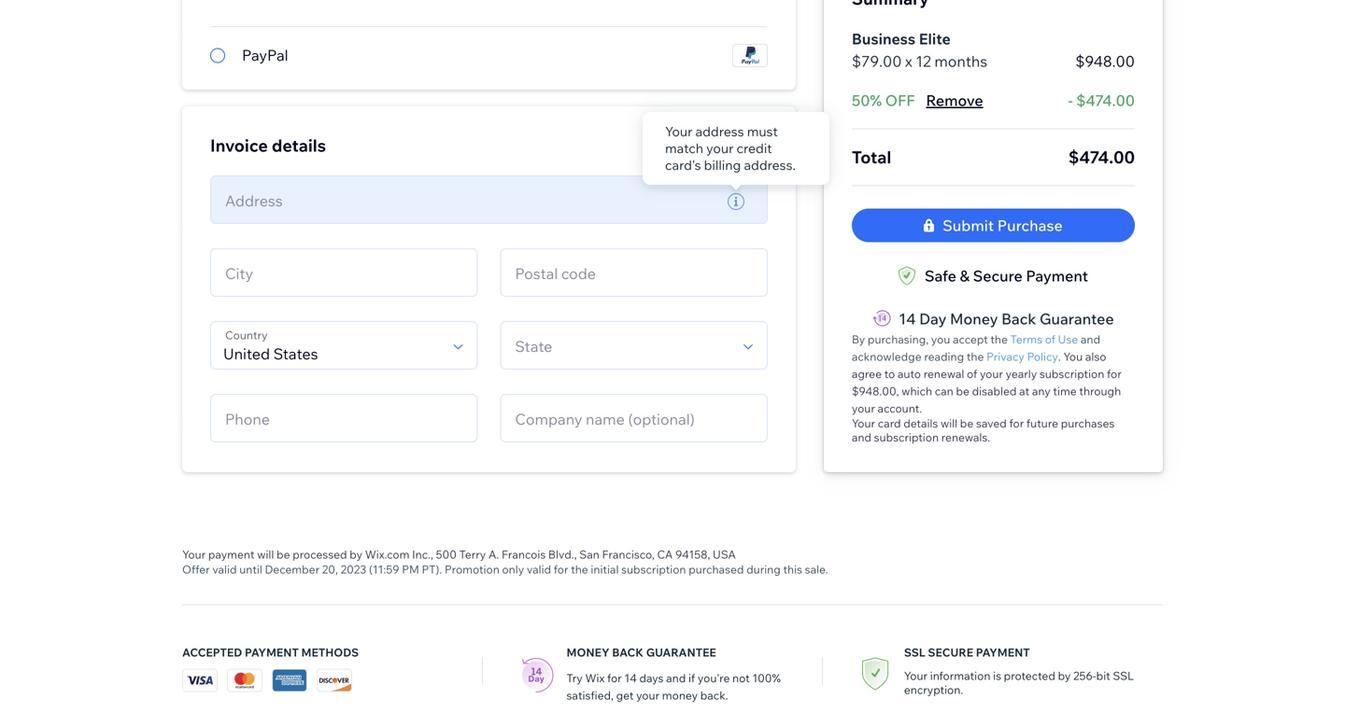 Task type: vqa. For each thing, say whether or not it's contained in the screenshot.
menu
no



Task type: describe. For each thing, give the bounding box(es) containing it.
invoice
[[210, 135, 268, 156]]

$948.00
[[1076, 52, 1135, 71]]

0 horizontal spatial by
[[350, 548, 363, 562]]

your inside "you also agree to auto renewal of your yearly subscription for $948.00, which can be disabled at any time through your account. your card details will be saved for future purchases and subscription renewals."
[[852, 417, 876, 431]]

State field
[[510, 322, 735, 369]]

address.
[[744, 157, 796, 173]]

you
[[931, 333, 951, 347]]

protected
[[1004, 670, 1056, 684]]

address
[[225, 192, 283, 210]]

paypal
[[242, 46, 288, 64]]

14 day money back guarantee
[[899, 310, 1114, 328]]

1 payment from the left
[[245, 646, 299, 660]]

any
[[1032, 385, 1051, 399]]

through
[[1080, 385, 1121, 399]]

ca
[[657, 548, 673, 562]]

card
[[878, 417, 901, 431]]

can
[[935, 385, 954, 399]]

initial
[[591, 563, 619, 577]]

total
[[852, 147, 892, 168]]

reading
[[924, 350, 964, 364]]

satisfied,
[[567, 689, 614, 703]]

disabled
[[972, 385, 1017, 399]]

saved
[[976, 417, 1007, 431]]

payment
[[208, 548, 255, 562]]

to
[[885, 367, 895, 381]]

money
[[950, 310, 998, 328]]

guarantee
[[1040, 310, 1114, 328]]

(optional)
[[628, 410, 695, 429]]

must
[[747, 123, 778, 140]]

business elite
[[852, 29, 951, 48]]

for right saved on the right of page
[[1010, 417, 1024, 431]]

safe
[[925, 267, 957, 285]]

submit purchase button
[[852, 209, 1135, 242]]

your inside ssl secure payment your information is protected by 256-bit ssl encryption.
[[904, 670, 928, 684]]

also
[[1086, 350, 1107, 364]]

1 valid from the left
[[212, 563, 237, 577]]

payment inside ssl secure payment your information is protected by 256-bit ssl encryption.
[[976, 646, 1030, 660]]

your payment will be processed by wix.com inc., 500 terry a. francois blvd., san francisco, ca 94158, usa
[[182, 548, 736, 562]]

ssl secure payment your information is protected by 256-bit ssl encryption.
[[904, 646, 1134, 698]]

offer
[[182, 563, 210, 577]]

card's
[[665, 157, 701, 173]]

x
[[905, 52, 913, 71]]

remove button
[[926, 89, 984, 112]]

500
[[436, 548, 457, 562]]

2 valid from the left
[[527, 563, 551, 577]]

2023
[[341, 563, 367, 577]]

processed
[[293, 548, 347, 562]]

by purchasing, you accept the terms of use
[[852, 333, 1078, 347]]

usa
[[713, 548, 736, 562]]

only
[[502, 563, 524, 577]]

1 horizontal spatial 14
[[899, 310, 916, 328]]

payment
[[1026, 267, 1089, 285]]

sale.
[[805, 563, 828, 577]]

for up through
[[1107, 367, 1122, 381]]

details inside "you also agree to auto renewal of your yearly subscription for $948.00, which can be disabled at any time through your account. your card details will be saved for future purchases and subscription renewals."
[[904, 417, 938, 431]]

$948.00,
[[852, 385, 899, 399]]

money back guarantee
[[567, 646, 716, 660]]

2 horizontal spatial subscription
[[1040, 367, 1105, 381]]

future
[[1027, 417, 1059, 431]]

francisco,
[[602, 548, 655, 562]]

accepted
[[182, 646, 242, 660]]

your inside your address must match your credit card's billing address.
[[707, 140, 734, 157]]

50% off
[[852, 91, 915, 110]]

which
[[902, 385, 933, 399]]

1 vertical spatial be
[[960, 417, 974, 431]]

not
[[733, 672, 750, 686]]

2 vertical spatial be
[[277, 548, 290, 562]]

city
[[225, 264, 253, 283]]

terry
[[459, 548, 486, 562]]

you're
[[698, 672, 730, 686]]

is
[[993, 670, 1002, 684]]

will inside "you also agree to auto renewal of your yearly subscription for $948.00, which can be disabled at any time through your account. your card details will be saved for future purchases and subscription renewals."
[[941, 417, 958, 431]]

privacy policy link
[[987, 346, 1059, 368]]

wix.com
[[365, 548, 410, 562]]

day
[[920, 310, 947, 328]]

name
[[586, 410, 625, 429]]

and inside try wix for 14 days and if you're not 100% satisfied, get your money back.
[[666, 672, 686, 686]]

get
[[616, 689, 634, 703]]

back
[[612, 646, 644, 660]]

0 vertical spatial ssl
[[904, 646, 926, 660]]

50%
[[852, 91, 882, 110]]

your down $948.00,
[[852, 402, 875, 416]]

months
[[935, 52, 988, 71]]

off
[[886, 91, 915, 110]]

billing
[[704, 157, 741, 173]]

if
[[689, 672, 695, 686]]

0 horizontal spatial will
[[257, 548, 274, 562]]

remove
[[926, 91, 984, 110]]

- $474.00
[[1069, 91, 1135, 110]]

your address must match your credit card's billing address.
[[665, 123, 796, 173]]

policy
[[1027, 350, 1059, 364]]

code
[[561, 264, 596, 283]]

by
[[852, 333, 865, 347]]

and acknowledge reading the
[[852, 333, 1101, 364]]

at
[[1020, 385, 1030, 399]]



Task type: locate. For each thing, give the bounding box(es) containing it.
accepted payment methods
[[182, 646, 359, 660]]

of inside "you also agree to auto renewal of your yearly subscription for $948.00, which can be disabled at any time through your account. your card details will be saved for future purchases and subscription renewals."
[[967, 367, 978, 381]]

you also agree to auto renewal of your yearly subscription for $948.00, which can be disabled at any time through your account. your card details will be saved for future purchases and subscription renewals.
[[852, 350, 1122, 445]]

purchased
[[689, 563, 744, 577]]

Postal code text field
[[510, 249, 759, 296]]

valid
[[212, 563, 237, 577], [527, 563, 551, 577]]

information
[[930, 670, 991, 684]]

14 up purchasing,
[[899, 310, 916, 328]]

your up match
[[665, 123, 693, 140]]

the inside and acknowledge reading the
[[967, 350, 984, 364]]

credit
[[737, 140, 772, 157]]

for right wix
[[607, 672, 622, 686]]

1 vertical spatial details
[[904, 417, 938, 431]]

-
[[1069, 91, 1073, 110]]

1 horizontal spatial details
[[904, 417, 938, 431]]

$474.00 down - $474.00
[[1069, 147, 1135, 168]]

business
[[852, 29, 916, 48]]

None field
[[220, 322, 445, 369]]

1 horizontal spatial payment
[[976, 646, 1030, 660]]

2 payment from the left
[[976, 646, 1030, 660]]

the down san
[[571, 563, 588, 577]]

by inside ssl secure payment your information is protected by 256-bit ssl encryption.
[[1058, 670, 1071, 684]]

of for your
[[967, 367, 978, 381]]

purchase
[[998, 216, 1063, 235]]

12
[[916, 52, 931, 71]]

your up disabled
[[980, 367, 1004, 381]]

subscription down ca
[[621, 563, 686, 577]]

0 vertical spatial and
[[1081, 333, 1101, 347]]

2 horizontal spatial and
[[1081, 333, 1101, 347]]

0 horizontal spatial ssl
[[904, 646, 926, 660]]

0 horizontal spatial subscription
[[621, 563, 686, 577]]

terms
[[1011, 333, 1043, 347]]

subscription down account.
[[874, 431, 939, 445]]

purchases
[[1061, 417, 1115, 431]]

0 horizontal spatial of
[[967, 367, 978, 381]]

and up also
[[1081, 333, 1101, 347]]

blvd.,
[[548, 548, 577, 562]]

use
[[1058, 333, 1078, 347]]

ssl right bit
[[1113, 670, 1134, 684]]

.
[[1059, 350, 1061, 364]]

your inside your address must match your credit card's billing address.
[[665, 123, 693, 140]]

details down account.
[[904, 417, 938, 431]]

postal code
[[515, 264, 596, 283]]

the
[[991, 333, 1008, 347], [967, 350, 984, 364], [571, 563, 588, 577]]

company
[[515, 410, 583, 429]]

for down blvd.,
[[554, 563, 569, 577]]

and left if
[[666, 672, 686, 686]]

0 horizontal spatial payment
[[245, 646, 299, 660]]

auto
[[898, 367, 921, 381]]

and
[[1081, 333, 1101, 347], [852, 431, 872, 445], [666, 672, 686, 686]]

be
[[956, 385, 970, 399], [960, 417, 974, 431], [277, 548, 290, 562]]

2 horizontal spatial the
[[991, 333, 1008, 347]]

methods
[[301, 646, 359, 660]]

pt).
[[422, 563, 442, 577]]

be left saved on the right of page
[[960, 417, 974, 431]]

safe & secure payment
[[925, 267, 1089, 285]]

0 vertical spatial subscription
[[1040, 367, 1105, 381]]

1 vertical spatial 14
[[625, 672, 637, 686]]

0 vertical spatial $474.00
[[1077, 91, 1135, 110]]

francois
[[502, 548, 546, 562]]

terms of use link
[[1011, 328, 1078, 351]]

privacy
[[987, 350, 1025, 364]]

2 vertical spatial the
[[571, 563, 588, 577]]

back
[[1002, 310, 1037, 328]]

the up privacy
[[991, 333, 1008, 347]]

1 vertical spatial $474.00
[[1069, 147, 1135, 168]]

0 vertical spatial by
[[350, 548, 363, 562]]

will down can at the right bottom
[[941, 417, 958, 431]]

0 vertical spatial be
[[956, 385, 970, 399]]

pm
[[402, 563, 419, 577]]

be up the december
[[277, 548, 290, 562]]

$79.00 x 12 months
[[852, 52, 988, 71]]

submit
[[943, 216, 994, 235]]

details
[[272, 135, 326, 156], [904, 417, 938, 431]]

account.
[[878, 402, 922, 416]]

payment left methods
[[245, 646, 299, 660]]

1 vertical spatial subscription
[[874, 431, 939, 445]]

company name (optional)
[[515, 410, 695, 429]]

invoice details
[[210, 135, 326, 156]]

yearly
[[1006, 367, 1037, 381]]

will up the until
[[257, 548, 274, 562]]

wix
[[585, 672, 605, 686]]

encryption.
[[904, 684, 964, 698]]

1 horizontal spatial and
[[852, 431, 872, 445]]

1 vertical spatial and
[[852, 431, 872, 445]]

by up '2023'
[[350, 548, 363, 562]]

elite
[[919, 29, 951, 48]]

100%
[[753, 672, 781, 686]]

1 vertical spatial ssl
[[1113, 670, 1134, 684]]

this
[[783, 563, 803, 577]]

Company name (optional) text field
[[510, 395, 759, 442]]

2 vertical spatial subscription
[[621, 563, 686, 577]]

Phone telephone field
[[220, 395, 469, 442]]

1 vertical spatial will
[[257, 548, 274, 562]]

valid down francois
[[527, 563, 551, 577]]

$474.00 right -
[[1077, 91, 1135, 110]]

promotion
[[445, 563, 500, 577]]

acknowledge
[[852, 350, 922, 364]]

0 horizontal spatial valid
[[212, 563, 237, 577]]

phone
[[225, 410, 270, 429]]

14 inside try wix for 14 days and if you're not 100% satisfied, get your money back.
[[625, 672, 637, 686]]

1 vertical spatial the
[[967, 350, 984, 364]]

ssl
[[904, 646, 926, 660], [1113, 670, 1134, 684]]

subscription down you
[[1040, 367, 1105, 381]]

secure
[[928, 646, 974, 660]]

san
[[580, 548, 600, 562]]

ssl left secure
[[904, 646, 926, 660]]

time
[[1053, 385, 1077, 399]]

bit
[[1097, 670, 1111, 684]]

agree
[[852, 367, 882, 381]]

state
[[515, 337, 553, 356]]

0 horizontal spatial and
[[666, 672, 686, 686]]

of for use
[[1045, 333, 1056, 347]]

0 horizontal spatial the
[[571, 563, 588, 577]]

0 vertical spatial the
[[991, 333, 1008, 347]]

valid down payment
[[212, 563, 237, 577]]

0 vertical spatial details
[[272, 135, 326, 156]]

your
[[707, 140, 734, 157], [980, 367, 1004, 381], [852, 402, 875, 416], [636, 689, 660, 703]]

be right can at the right bottom
[[956, 385, 970, 399]]

&
[[960, 267, 970, 285]]

1 horizontal spatial the
[[967, 350, 984, 364]]

City text field
[[220, 249, 469, 296]]

1 horizontal spatial subscription
[[874, 431, 939, 445]]

your up offer
[[182, 548, 206, 562]]

1 horizontal spatial valid
[[527, 563, 551, 577]]

your left information
[[904, 670, 928, 684]]

offer valid until december 20, 2023 (11:59 pm pt). promotion only valid for the initial subscription purchased during this sale.
[[182, 563, 828, 577]]

your left card
[[852, 417, 876, 431]]

purchasing,
[[868, 333, 929, 347]]

money
[[662, 689, 698, 703]]

privacy policy .
[[987, 350, 1061, 364]]

during
[[747, 563, 781, 577]]

the down accept
[[967, 350, 984, 364]]

0 vertical spatial of
[[1045, 333, 1056, 347]]

of down and acknowledge reading the
[[967, 367, 978, 381]]

your down days at the left bottom of the page
[[636, 689, 660, 703]]

your inside try wix for 14 days and if you're not 100% satisfied, get your money back.
[[636, 689, 660, 703]]

details right invoice
[[272, 135, 326, 156]]

your down address
[[707, 140, 734, 157]]

1 horizontal spatial by
[[1058, 670, 1071, 684]]

renewal
[[924, 367, 965, 381]]

and inside "you also agree to auto renewal of your yearly subscription for $948.00, which can be disabled at any time through your account. your card details will be saved for future purchases and subscription renewals."
[[852, 431, 872, 445]]

1 horizontal spatial of
[[1045, 333, 1056, 347]]

subscription
[[1040, 367, 1105, 381], [874, 431, 939, 445], [621, 563, 686, 577]]

1 horizontal spatial will
[[941, 417, 958, 431]]

Address text field
[[220, 177, 714, 223]]

a.
[[489, 548, 499, 562]]

and inside and acknowledge reading the
[[1081, 333, 1101, 347]]

december
[[265, 563, 320, 577]]

0 horizontal spatial details
[[272, 135, 326, 156]]

0 horizontal spatial 14
[[625, 672, 637, 686]]

accept
[[953, 333, 988, 347]]

1 horizontal spatial ssl
[[1113, 670, 1134, 684]]

and left card
[[852, 431, 872, 445]]

inc.,
[[412, 548, 434, 562]]

2 vertical spatial and
[[666, 672, 686, 686]]

by left 256-
[[1058, 670, 1071, 684]]

0 vertical spatial will
[[941, 417, 958, 431]]

for inside try wix for 14 days and if you're not 100% satisfied, get your money back.
[[607, 672, 622, 686]]

1 vertical spatial of
[[967, 367, 978, 381]]

of left use
[[1045, 333, 1056, 347]]

payment up the is
[[976, 646, 1030, 660]]

14 up get
[[625, 672, 637, 686]]

days
[[640, 672, 664, 686]]

1 vertical spatial by
[[1058, 670, 1071, 684]]

match
[[665, 140, 704, 157]]

0 vertical spatial 14
[[899, 310, 916, 328]]

for
[[1107, 367, 1122, 381], [1010, 417, 1024, 431], [554, 563, 569, 577], [607, 672, 622, 686]]

by
[[350, 548, 363, 562], [1058, 670, 1071, 684]]



